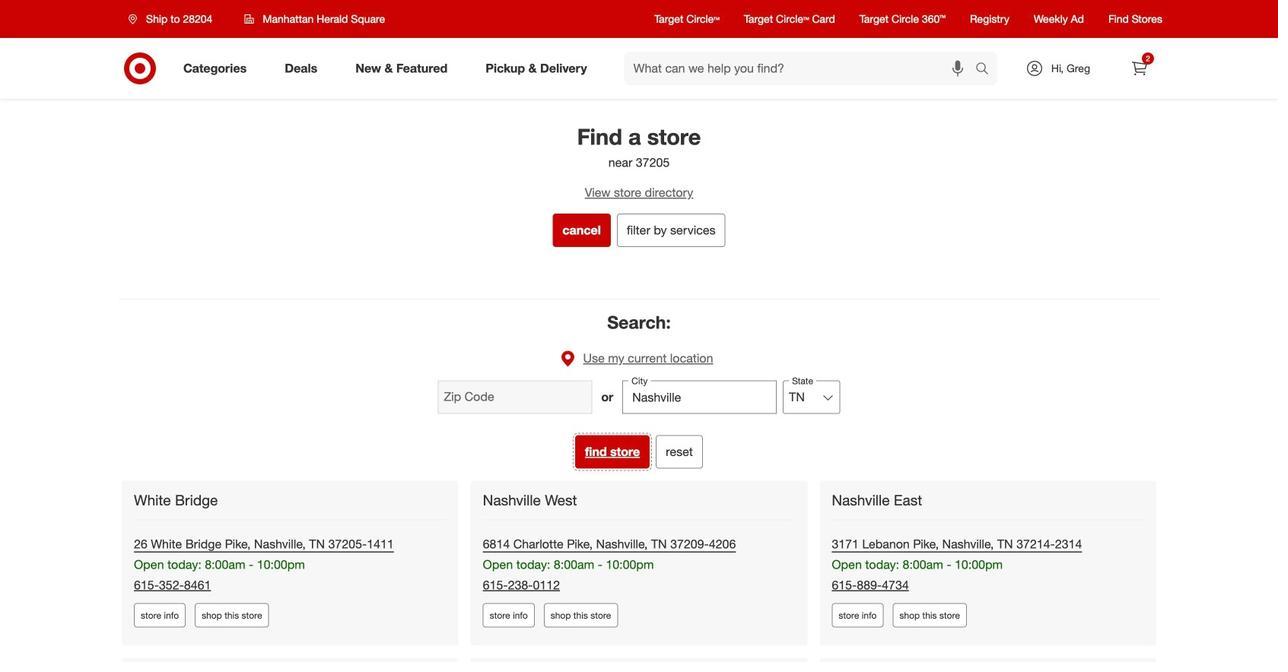 Task type: locate. For each thing, give the bounding box(es) containing it.
None text field
[[438, 381, 592, 414]]

None text field
[[623, 381, 777, 414]]



Task type: describe. For each thing, give the bounding box(es) containing it.
What can we help you find? suggestions appear below search field
[[625, 52, 979, 85]]



Task type: vqa. For each thing, say whether or not it's contained in the screenshot.
ESRB Rating button
no



